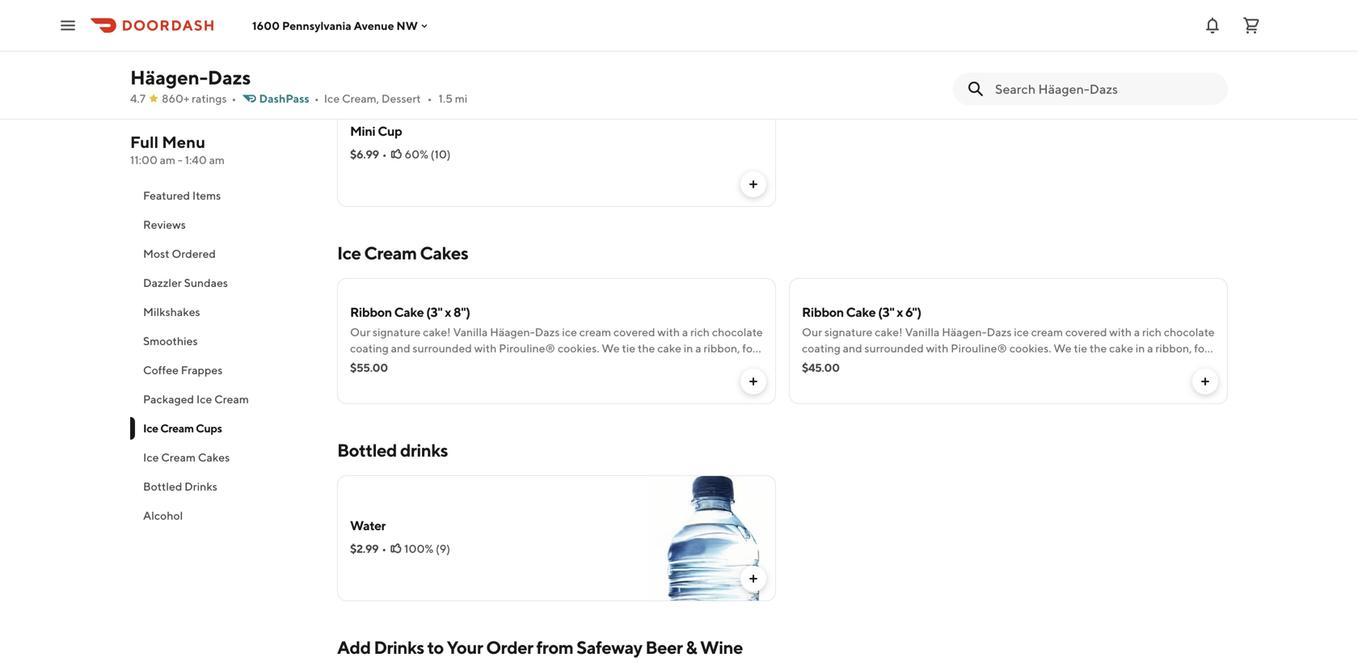 Task type: describe. For each thing, give the bounding box(es) containing it.
1:40
[[185, 153, 207, 167]]

rich for 8")
[[690, 325, 710, 339]]

coffee frappes
[[143, 363, 223, 377]]

covered for 8")
[[613, 325, 655, 339]]

100%
[[404, 542, 433, 555]]

milkshakes
[[143, 305, 200, 319]]

mini cup
[[350, 123, 402, 139]]

dazzler sundaes
[[143, 276, 228, 289]]

ribbon for ribbon cake (3" x 6")
[[802, 304, 844, 320]]

notification bell image
[[1203, 16, 1222, 35]]

to for 8")
[[610, 358, 621, 371]]

ribbon cake (3" x 6") our signature cake!    vanilla häagen-dazs ice cream covered with a rich chocolate coating and surrounded with pirouline® cookies. we tie the cake in a ribbon, for the perfect finishing touch.  this cake size serves 9 to 12 people
[[802, 304, 1215, 371]]

ice cream cakes inside "button"
[[143, 451, 230, 464]]

full
[[130, 133, 159, 152]]

92% (41)
[[405, 13, 448, 27]]

häagen-dazs
[[130, 66, 251, 89]]

cups
[[196, 422, 222, 435]]

coffee
[[143, 363, 179, 377]]

&
[[686, 637, 697, 658]]

ice for ribbon cake (3" x 6")
[[1014, 325, 1029, 339]]

$6.99 •
[[350, 148, 387, 161]]

size for ribbon cake (3" x 6")
[[992, 358, 1011, 371]]

$2.99 •
[[350, 542, 387, 555]]

featured items button
[[130, 181, 318, 210]]

cake for 6")
[[846, 304, 876, 320]]

vanilla for ribbon cake (3" x 8")
[[453, 325, 488, 339]]

people for 6")
[[1083, 358, 1119, 371]]

cookies. for 8")
[[558, 342, 599, 355]]

smoothies
[[143, 334, 198, 348]]

0 vertical spatial cakes
[[420, 243, 468, 264]]

people for 8")
[[640, 358, 675, 371]]

(9)
[[436, 542, 450, 555]]

packaged ice cream
[[143, 392, 249, 406]]

tie for 8")
[[622, 342, 635, 355]]

sundaes
[[184, 276, 228, 289]]

1600 pennsylvania avenue nw button
[[252, 19, 431, 32]]

6")
[[905, 304, 921, 320]]

dazzler
[[143, 276, 182, 289]]

water image
[[650, 475, 776, 601]]

ribbon for ribbon cake (3" x 8")
[[350, 304, 392, 320]]

$9.99 •
[[350, 13, 387, 27]]

• for $9.99 •
[[382, 13, 387, 27]]

pirouline® for 8")
[[499, 342, 555, 355]]

cakes inside "button"
[[198, 451, 230, 464]]

1600
[[252, 19, 280, 32]]

menu
[[162, 133, 205, 152]]

60% (10)
[[405, 148, 451, 161]]

for for ribbon cake (3" x 6")
[[1194, 342, 1209, 355]]

2 am from the left
[[209, 153, 225, 167]]

beer
[[645, 637, 683, 658]]

most
[[143, 247, 169, 260]]

your
[[447, 637, 483, 658]]

we for 6")
[[1054, 342, 1072, 355]]

ratings
[[192, 92, 227, 105]]

in for 6")
[[1136, 342, 1145, 355]]

small cup image
[[1102, 0, 1228, 66]]

most ordered button
[[130, 239, 318, 268]]

(10)
[[431, 148, 451, 161]]

1.5
[[439, 92, 453, 105]]

pennsylvania
[[282, 19, 351, 32]]

$6.99
[[350, 148, 379, 161]]

0 items, open order cart image
[[1242, 16, 1261, 35]]

-
[[178, 153, 183, 167]]

$55.00
[[350, 361, 388, 374]]

cream for ribbon cake (3" x 6")
[[1031, 325, 1063, 339]]

ribbon, for 6")
[[1155, 342, 1192, 355]]

16
[[596, 358, 608, 371]]

8")
[[453, 304, 470, 320]]

• for $6.99 •
[[382, 148, 387, 161]]

ice cream, dessert • 1.5 mi
[[324, 92, 467, 105]]

cake for 8")
[[394, 304, 424, 320]]

100% (9)
[[404, 542, 450, 555]]

cream inside "button"
[[161, 451, 196, 464]]

in for 8")
[[684, 342, 693, 355]]

full menu 11:00 am - 1:40 am
[[130, 133, 225, 167]]

for for ribbon cake (3" x 8")
[[742, 342, 757, 355]]

dessert
[[381, 92, 421, 105]]

92%
[[405, 13, 427, 27]]

this for 6")
[[942, 358, 963, 371]]

$45.00
[[802, 361, 840, 374]]

drinks for add
[[374, 637, 424, 658]]

ordered
[[172, 247, 216, 260]]

avenue
[[354, 19, 394, 32]]

bottled drinks button
[[130, 472, 318, 501]]

safeway
[[577, 637, 642, 658]]

perfect for ribbon cake (3" x 8")
[[370, 358, 407, 371]]

coating for ribbon cake (3" x 6")
[[802, 342, 841, 355]]

ribbon, for 8")
[[704, 342, 740, 355]]

regular cup image
[[650, 0, 776, 66]]

1 horizontal spatial ice cream cakes
[[337, 243, 468, 264]]

• right ratings in the left top of the page
[[232, 92, 236, 105]]

11:00
[[130, 153, 158, 167]]

dashpass •
[[259, 92, 319, 105]]

20
[[623, 358, 637, 371]]

surrounded for 6")
[[865, 342, 924, 355]]

smoothies button
[[130, 327, 318, 356]]

serves for ribbon cake (3" x 8")
[[562, 358, 594, 371]]

touch. for ribbon cake (3" x 8")
[[456, 358, 488, 371]]

1600 pennsylvania avenue nw
[[252, 19, 418, 32]]

häagen- for ribbon cake (3" x 8")
[[490, 325, 535, 339]]

0 horizontal spatial dazs
[[208, 66, 251, 89]]

reviews button
[[130, 210, 318, 239]]

(3" for 8")
[[426, 304, 443, 320]]

4.7
[[130, 92, 146, 105]]

Item Search search field
[[995, 80, 1215, 98]]

860+
[[162, 92, 189, 105]]

to for 6")
[[1058, 358, 1068, 371]]

coating for ribbon cake (3" x 8")
[[350, 342, 389, 355]]

add drinks to your order from safeway beer & wine
[[337, 637, 743, 658]]

cookies. for 6")
[[1010, 342, 1051, 355]]

9
[[1048, 358, 1055, 371]]

finishing for 8")
[[410, 358, 453, 371]]

drinks
[[400, 440, 448, 461]]

add item to cart image
[[747, 572, 760, 585]]

add item to cart image for 6")
[[1199, 375, 1212, 388]]

reviews
[[143, 218, 186, 231]]



Task type: locate. For each thing, give the bounding box(es) containing it.
cake! inside the ribbon cake (3" x 6") our signature cake!    vanilla häagen-dazs ice cream covered with a rich chocolate coating and surrounded with pirouline® cookies. we tie the cake in a ribbon, for the perfect finishing touch.  this cake size serves 9 to 12 people
[[875, 325, 903, 339]]

1 horizontal spatial tie
[[1074, 342, 1087, 355]]

cakes up 8")
[[420, 243, 468, 264]]

$9.99
[[350, 13, 379, 27]]

1 cream from the left
[[579, 325, 611, 339]]

serves inside the ribbon cake (3" x 6") our signature cake!    vanilla häagen-dazs ice cream covered with a rich chocolate coating and surrounded with pirouline® cookies. we tie the cake in a ribbon, for the perfect finishing touch.  this cake size serves 9 to 12 people
[[1014, 358, 1046, 371]]

0 horizontal spatial people
[[640, 358, 675, 371]]

1 horizontal spatial ribbon
[[802, 304, 844, 320]]

a
[[682, 325, 688, 339], [1134, 325, 1140, 339], [695, 342, 701, 355], [1147, 342, 1153, 355]]

1 horizontal spatial for
[[1194, 342, 1209, 355]]

covered up the 20
[[613, 325, 655, 339]]

2 perfect from the left
[[822, 358, 859, 371]]

1 touch. from the left
[[456, 358, 488, 371]]

1 for from the left
[[742, 342, 757, 355]]

finishing right $55.00
[[410, 358, 453, 371]]

serves left 9
[[1014, 358, 1046, 371]]

2 horizontal spatial häagen-
[[942, 325, 987, 339]]

our for ribbon cake (3" x 6")
[[802, 325, 822, 339]]

cream inside button
[[214, 392, 249, 406]]

ice cream cups
[[143, 422, 222, 435]]

ribbon cake (3" x 8") our signature cake!    vanilla häagen-dazs ice cream covered with a rich chocolate coating and surrounded with pirouline® cookies. we tie the cake in a ribbon, for the perfect finishing touch.  this cake size serves 16 to 20 people
[[350, 304, 763, 371]]

and inside the ribbon cake (3" x 8") our signature cake!    vanilla häagen-dazs ice cream covered with a rich chocolate coating and surrounded with pirouline® cookies. we tie the cake in a ribbon, for the perfect finishing touch.  this cake size serves 16 to 20 people
[[391, 342, 410, 355]]

1 vertical spatial bottled
[[143, 480, 182, 493]]

1 pirouline® from the left
[[499, 342, 555, 355]]

to
[[610, 358, 621, 371], [1058, 358, 1068, 371], [427, 637, 444, 658]]

wine
[[700, 637, 743, 658]]

signature inside the ribbon cake (3" x 6") our signature cake!    vanilla häagen-dazs ice cream covered with a rich chocolate coating and surrounded with pirouline® cookies. we tie the cake in a ribbon, for the perfect finishing touch.  this cake size serves 9 to 12 people
[[825, 325, 873, 339]]

cookies. inside the ribbon cake (3" x 6") our signature cake!    vanilla häagen-dazs ice cream covered with a rich chocolate coating and surrounded with pirouline® cookies. we tie the cake in a ribbon, for the perfect finishing touch.  this cake size serves 9 to 12 people
[[1010, 342, 1051, 355]]

2 signature from the left
[[825, 325, 873, 339]]

alcohol
[[143, 509, 183, 522]]

0 horizontal spatial perfect
[[370, 358, 407, 371]]

1 horizontal spatial häagen-
[[490, 325, 535, 339]]

0 vertical spatial drinks
[[184, 480, 217, 493]]

2 size from the left
[[992, 358, 1011, 371]]

cream up 9
[[1031, 325, 1063, 339]]

12
[[1070, 358, 1081, 371]]

rich
[[690, 325, 710, 339], [1142, 325, 1162, 339]]

our for ribbon cake (3" x 8")
[[350, 325, 370, 339]]

rich inside the ribbon cake (3" x 8") our signature cake!    vanilla häagen-dazs ice cream covered with a rich chocolate coating and surrounded with pirouline® cookies. we tie the cake in a ribbon, for the perfect finishing touch.  this cake size serves 16 to 20 people
[[690, 325, 710, 339]]

1 size from the left
[[540, 358, 559, 371]]

size for ribbon cake (3" x 8")
[[540, 358, 559, 371]]

1 horizontal spatial perfect
[[822, 358, 859, 371]]

drinks for bottled
[[184, 480, 217, 493]]

1 horizontal spatial ribbon,
[[1155, 342, 1192, 355]]

cake! inside the ribbon cake (3" x 8") our signature cake!    vanilla häagen-dazs ice cream covered with a rich chocolate coating and surrounded with pirouline® cookies. we tie the cake in a ribbon, for the perfect finishing touch.  this cake size serves 16 to 20 people
[[423, 325, 451, 339]]

we up "16"
[[602, 342, 620, 355]]

touch. down 8")
[[456, 358, 488, 371]]

1 horizontal spatial size
[[992, 358, 1011, 371]]

ribbon
[[350, 304, 392, 320], [802, 304, 844, 320]]

people right the 20
[[640, 358, 675, 371]]

touch. down 6")
[[907, 358, 940, 371]]

0 vertical spatial ice cream cakes
[[337, 243, 468, 264]]

1 cake! from the left
[[423, 325, 451, 339]]

x left 6")
[[897, 304, 903, 320]]

cookies. up 9
[[1010, 342, 1051, 355]]

ice cream cakes button
[[130, 443, 318, 472]]

open menu image
[[58, 16, 78, 35]]

2 ice from the left
[[1014, 325, 1029, 339]]

chocolate for ribbon cake (3" x 6")
[[1164, 325, 1215, 339]]

cream inside the ribbon cake (3" x 8") our signature cake!    vanilla häagen-dazs ice cream covered with a rich chocolate coating and surrounded with pirouline® cookies. we tie the cake in a ribbon, for the perfect finishing touch.  this cake size serves 16 to 20 people
[[579, 325, 611, 339]]

this inside the ribbon cake (3" x 8") our signature cake!    vanilla häagen-dazs ice cream covered with a rich chocolate coating and surrounded with pirouline® cookies. we tie the cake in a ribbon, for the perfect finishing touch.  this cake size serves 16 to 20 people
[[490, 358, 511, 371]]

(41)
[[429, 13, 448, 27]]

with
[[657, 325, 680, 339], [1109, 325, 1132, 339], [474, 342, 497, 355], [926, 342, 949, 355]]

chocolate inside the ribbon cake (3" x 6") our signature cake!    vanilla häagen-dazs ice cream covered with a rich chocolate coating and surrounded with pirouline® cookies. we tie the cake in a ribbon, for the perfect finishing touch.  this cake size serves 9 to 12 people
[[1164, 325, 1215, 339]]

• left 1.5
[[427, 92, 432, 105]]

vanilla inside the ribbon cake (3" x 8") our signature cake!    vanilla häagen-dazs ice cream covered with a rich chocolate coating and surrounded with pirouline® cookies. we tie the cake in a ribbon, for the perfect finishing touch.  this cake size serves 16 to 20 people
[[453, 325, 488, 339]]

people inside the ribbon cake (3" x 6") our signature cake!    vanilla häagen-dazs ice cream covered with a rich chocolate coating and surrounded with pirouline® cookies. we tie the cake in a ribbon, for the perfect finishing touch.  this cake size serves 9 to 12 people
[[1083, 358, 1119, 371]]

chocolate inside the ribbon cake (3" x 8") our signature cake!    vanilla häagen-dazs ice cream covered with a rich chocolate coating and surrounded with pirouline® cookies. we tie the cake in a ribbon, for the perfect finishing touch.  this cake size serves 16 to 20 people
[[712, 325, 763, 339]]

2 and from the left
[[843, 342, 862, 355]]

860+ ratings •
[[162, 92, 236, 105]]

0 horizontal spatial serves
[[562, 358, 594, 371]]

2 surrounded from the left
[[865, 342, 924, 355]]

1 horizontal spatial bottled
[[337, 440, 397, 461]]

add item to cart image for 8")
[[747, 375, 760, 388]]

covered for 6")
[[1065, 325, 1107, 339]]

cookies. inside the ribbon cake (3" x 8") our signature cake!    vanilla häagen-dazs ice cream covered with a rich chocolate coating and surrounded with pirouline® cookies. we tie the cake in a ribbon, for the perfect finishing touch.  this cake size serves 16 to 20 people
[[558, 342, 599, 355]]

0 horizontal spatial we
[[602, 342, 620, 355]]

2 horizontal spatial dazs
[[987, 325, 1012, 339]]

2 people from the left
[[1083, 358, 1119, 371]]

(3"
[[426, 304, 443, 320], [878, 304, 894, 320]]

vanilla down 8")
[[453, 325, 488, 339]]

touch.
[[456, 358, 488, 371], [907, 358, 940, 371]]

people right 12 on the right bottom of the page
[[1083, 358, 1119, 371]]

perfect for ribbon cake (3" x 6")
[[822, 358, 859, 371]]

1 vertical spatial ice cream cakes
[[143, 451, 230, 464]]

ice
[[324, 92, 340, 105], [337, 243, 361, 264], [196, 392, 212, 406], [143, 422, 158, 435], [143, 451, 159, 464]]

and for ribbon cake (3" x 8")
[[391, 342, 410, 355]]

1 coating from the left
[[350, 342, 389, 355]]

0 horizontal spatial this
[[490, 358, 511, 371]]

1 horizontal spatial covered
[[1065, 325, 1107, 339]]

the
[[638, 342, 655, 355], [1090, 342, 1107, 355], [350, 358, 367, 371], [802, 358, 819, 371]]

0 horizontal spatial cookies.
[[558, 342, 599, 355]]

1 rich from the left
[[690, 325, 710, 339]]

1 horizontal spatial finishing
[[862, 358, 905, 371]]

serves inside the ribbon cake (3" x 8") our signature cake!    vanilla häagen-dazs ice cream covered with a rich chocolate coating and surrounded with pirouline® cookies. we tie the cake in a ribbon, for the perfect finishing touch.  this cake size serves 16 to 20 people
[[562, 358, 594, 371]]

2 cake from the left
[[846, 304, 876, 320]]

pirouline®
[[499, 342, 555, 355], [951, 342, 1007, 355]]

am left the -
[[160, 153, 175, 167]]

1 horizontal spatial signature
[[825, 325, 873, 339]]

cream for ribbon cake (3" x 8")
[[579, 325, 611, 339]]

2 finishing from the left
[[862, 358, 905, 371]]

2 cookies. from the left
[[1010, 342, 1051, 355]]

to inside the ribbon cake (3" x 8") our signature cake!    vanilla häagen-dazs ice cream covered with a rich chocolate coating and surrounded with pirouline® cookies. we tie the cake in a ribbon, for the perfect finishing touch.  this cake size serves 16 to 20 people
[[610, 358, 621, 371]]

1 serves from the left
[[562, 358, 594, 371]]

serves left "16"
[[562, 358, 594, 371]]

0 horizontal spatial ice cream cakes
[[143, 451, 230, 464]]

1 vertical spatial cakes
[[198, 451, 230, 464]]

0 horizontal spatial signature
[[373, 325, 421, 339]]

0 horizontal spatial covered
[[613, 325, 655, 339]]

finishing right $45.00
[[862, 358, 905, 371]]

featured
[[143, 189, 190, 202]]

0 horizontal spatial cakes
[[198, 451, 230, 464]]

0 horizontal spatial coating
[[350, 342, 389, 355]]

1 am from the left
[[160, 153, 175, 167]]

x left 8")
[[445, 304, 451, 320]]

perfect
[[370, 358, 407, 371], [822, 358, 859, 371]]

1 in from the left
[[684, 342, 693, 355]]

0 horizontal spatial pirouline®
[[499, 342, 555, 355]]

0 horizontal spatial (3"
[[426, 304, 443, 320]]

ribbon up $55.00
[[350, 304, 392, 320]]

2 serves from the left
[[1014, 358, 1046, 371]]

items
[[192, 189, 221, 202]]

2 ribbon, from the left
[[1155, 342, 1192, 355]]

1 horizontal spatial touch.
[[907, 358, 940, 371]]

serves for ribbon cake (3" x 6")
[[1014, 358, 1046, 371]]

signature inside the ribbon cake (3" x 8") our signature cake!    vanilla häagen-dazs ice cream covered with a rich chocolate coating and surrounded with pirouline® cookies. we tie the cake in a ribbon, for the perfect finishing touch.  this cake size serves 16 to 20 people
[[373, 325, 421, 339]]

mini
[[350, 123, 375, 139]]

(3" inside the ribbon cake (3" x 8") our signature cake!    vanilla häagen-dazs ice cream covered with a rich chocolate coating and surrounded with pirouline® cookies. we tie the cake in a ribbon, for the perfect finishing touch.  this cake size serves 16 to 20 people
[[426, 304, 443, 320]]

2 ribbon from the left
[[802, 304, 844, 320]]

2 covered from the left
[[1065, 325, 1107, 339]]

this inside the ribbon cake (3" x 6") our signature cake!    vanilla häagen-dazs ice cream covered with a rich chocolate coating and surrounded with pirouline® cookies. we tie the cake in a ribbon, for the perfect finishing touch.  this cake size serves 9 to 12 people
[[942, 358, 963, 371]]

0 horizontal spatial finishing
[[410, 358, 453, 371]]

2 in from the left
[[1136, 342, 1145, 355]]

0 horizontal spatial to
[[427, 637, 444, 658]]

x for 6")
[[897, 304, 903, 320]]

mi
[[455, 92, 467, 105]]

2 cream from the left
[[1031, 325, 1063, 339]]

1 x from the left
[[445, 304, 451, 320]]

cream up "16"
[[579, 325, 611, 339]]

drinks down ice cream cakes "button"
[[184, 480, 217, 493]]

cookies.
[[558, 342, 599, 355], [1010, 342, 1051, 355]]

1 perfect from the left
[[370, 358, 407, 371]]

bottled
[[337, 440, 397, 461], [143, 480, 182, 493]]

chocolate for ribbon cake (3" x 8")
[[712, 325, 763, 339]]

2 (3" from the left
[[878, 304, 894, 320]]

1 horizontal spatial cake!
[[875, 325, 903, 339]]

finishing for 6")
[[862, 358, 905, 371]]

our inside the ribbon cake (3" x 6") our signature cake!    vanilla häagen-dazs ice cream covered with a rich chocolate coating and surrounded with pirouline® cookies. we tie the cake in a ribbon, for the perfect finishing touch.  this cake size serves 9 to 12 people
[[802, 325, 822, 339]]

bottled drinks
[[337, 440, 448, 461]]

cakes down cups
[[198, 451, 230, 464]]

1 signature from the left
[[373, 325, 421, 339]]

cake
[[394, 304, 424, 320], [846, 304, 876, 320]]

0 horizontal spatial rich
[[690, 325, 710, 339]]

1 cookies. from the left
[[558, 342, 599, 355]]

tie for 6")
[[1074, 342, 1087, 355]]

1 horizontal spatial surrounded
[[865, 342, 924, 355]]

ribbon, inside the ribbon cake (3" x 6") our signature cake!    vanilla häagen-dazs ice cream covered with a rich chocolate coating and surrounded with pirouline® cookies. we tie the cake in a ribbon, for the perfect finishing touch.  this cake size serves 9 to 12 people
[[1155, 342, 1192, 355]]

to inside the ribbon cake (3" x 6") our signature cake!    vanilla häagen-dazs ice cream covered with a rich chocolate coating and surrounded with pirouline® cookies. we tie the cake in a ribbon, for the perfect finishing touch.  this cake size serves 9 to 12 people
[[1058, 358, 1068, 371]]

touch. for ribbon cake (3" x 6")
[[907, 358, 940, 371]]

in inside the ribbon cake (3" x 6") our signature cake!    vanilla häagen-dazs ice cream covered with a rich chocolate coating and surrounded with pirouline® cookies. we tie the cake in a ribbon, for the perfect finishing touch.  this cake size serves 9 to 12 people
[[1136, 342, 1145, 355]]

coating up $55.00
[[350, 342, 389, 355]]

0 horizontal spatial häagen-
[[130, 66, 208, 89]]

1 horizontal spatial x
[[897, 304, 903, 320]]

milkshakes button
[[130, 297, 318, 327]]

featured items
[[143, 189, 221, 202]]

surrounded down 6")
[[865, 342, 924, 355]]

tie
[[622, 342, 635, 355], [1074, 342, 1087, 355]]

alcohol button
[[130, 501, 318, 530]]

cookies. up "16"
[[558, 342, 599, 355]]

1 and from the left
[[391, 342, 410, 355]]

0 horizontal spatial surrounded
[[413, 342, 472, 355]]

am right 1:40
[[209, 153, 225, 167]]

0 horizontal spatial drinks
[[184, 480, 217, 493]]

bottled up alcohol
[[143, 480, 182, 493]]

packaged ice cream button
[[130, 385, 318, 414]]

1 ribbon, from the left
[[704, 342, 740, 355]]

rich inside the ribbon cake (3" x 6") our signature cake!    vanilla häagen-dazs ice cream covered with a rich chocolate coating and surrounded with pirouline® cookies. we tie the cake in a ribbon, for the perfect finishing touch.  this cake size serves 9 to 12 people
[[1142, 325, 1162, 339]]

cake! for 8")
[[423, 325, 451, 339]]

x inside the ribbon cake (3" x 6") our signature cake!    vanilla häagen-dazs ice cream covered with a rich chocolate coating and surrounded with pirouline® cookies. we tie the cake in a ribbon, for the perfect finishing touch.  this cake size serves 9 to 12 people
[[897, 304, 903, 320]]

1 horizontal spatial we
[[1054, 342, 1072, 355]]

2 tie from the left
[[1074, 342, 1087, 355]]

(3" inside the ribbon cake (3" x 6") our signature cake!    vanilla häagen-dazs ice cream covered with a rich chocolate coating and surrounded with pirouline® cookies. we tie the cake in a ribbon, for the perfect finishing touch.  this cake size serves 9 to 12 people
[[878, 304, 894, 320]]

2 chocolate from the left
[[1164, 325, 1215, 339]]

1 cake from the left
[[394, 304, 424, 320]]

to left your
[[427, 637, 444, 658]]

tie up 12 on the right bottom of the page
[[1074, 342, 1087, 355]]

signature up $45.00
[[825, 325, 873, 339]]

ice inside ice cream cakes "button"
[[143, 451, 159, 464]]

finishing inside the ribbon cake (3" x 6") our signature cake!    vanilla häagen-dazs ice cream covered with a rich chocolate coating and surrounded with pirouline® cookies. we tie the cake in a ribbon, for the perfect finishing touch.  this cake size serves 9 to 12 people
[[862, 358, 905, 371]]

nw
[[396, 19, 418, 32]]

we inside the ribbon cake (3" x 6") our signature cake!    vanilla häagen-dazs ice cream covered with a rich chocolate coating and surrounded with pirouline® cookies. we tie the cake in a ribbon, for the perfect finishing touch.  this cake size serves 9 to 12 people
[[1054, 342, 1072, 355]]

0 horizontal spatial ribbon
[[350, 304, 392, 320]]

1 horizontal spatial rich
[[1142, 325, 1162, 339]]

for inside the ribbon cake (3" x 6") our signature cake!    vanilla häagen-dazs ice cream covered with a rich chocolate coating and surrounded with pirouline® cookies. we tie the cake in a ribbon, for the perfect finishing touch.  this cake size serves 9 to 12 people
[[1194, 342, 1209, 355]]

surrounded for 8")
[[413, 342, 472, 355]]

1 horizontal spatial our
[[802, 325, 822, 339]]

pirouline® inside the ribbon cake (3" x 8") our signature cake!    vanilla häagen-dazs ice cream covered with a rich chocolate coating and surrounded with pirouline® cookies. we tie the cake in a ribbon, for the perfect finishing touch.  this cake size serves 16 to 20 people
[[499, 342, 555, 355]]

in
[[684, 342, 693, 355], [1136, 342, 1145, 355]]

bottled for bottled drinks
[[337, 440, 397, 461]]

from
[[536, 637, 573, 658]]

dazs inside the ribbon cake (3" x 6") our signature cake!    vanilla häagen-dazs ice cream covered with a rich chocolate coating and surrounded with pirouline® cookies. we tie the cake in a ribbon, for the perfect finishing touch.  this cake size serves 9 to 12 people
[[987, 325, 1012, 339]]

serves
[[562, 358, 594, 371], [1014, 358, 1046, 371]]

1 horizontal spatial serves
[[1014, 358, 1046, 371]]

(3" for 6")
[[878, 304, 894, 320]]

1 vertical spatial drinks
[[374, 637, 424, 658]]

0 horizontal spatial cake!
[[423, 325, 451, 339]]

0 horizontal spatial bottled
[[143, 480, 182, 493]]

cream,
[[342, 92, 379, 105]]

1 horizontal spatial coating
[[802, 342, 841, 355]]

ribbon inside the ribbon cake (3" x 8") our signature cake!    vanilla häagen-dazs ice cream covered with a rich chocolate coating and surrounded with pirouline® cookies. we tie the cake in a ribbon, for the perfect finishing touch.  this cake size serves 16 to 20 people
[[350, 304, 392, 320]]

our up $45.00
[[802, 325, 822, 339]]

1 horizontal spatial vanilla
[[905, 325, 940, 339]]

ribbon, inside the ribbon cake (3" x 8") our signature cake!    vanilla häagen-dazs ice cream covered with a rich chocolate coating and surrounded with pirouline® cookies. we tie the cake in a ribbon, for the perfect finishing touch.  this cake size serves 16 to 20 people
[[704, 342, 740, 355]]

signature for ribbon cake (3" x 8")
[[373, 325, 421, 339]]

1 ribbon from the left
[[350, 304, 392, 320]]

0 vertical spatial bottled
[[337, 440, 397, 461]]

• right $9.99
[[382, 13, 387, 27]]

signature for ribbon cake (3" x 6")
[[825, 325, 873, 339]]

this
[[490, 358, 511, 371], [942, 358, 963, 371]]

1 this from the left
[[490, 358, 511, 371]]

dazzler sundaes button
[[130, 268, 318, 297]]

rich for 6")
[[1142, 325, 1162, 339]]

häagen- for ribbon cake (3" x 6")
[[942, 325, 987, 339]]

bottled drinks
[[143, 480, 217, 493]]

• for $2.99 •
[[382, 542, 387, 555]]

pirouline® inside the ribbon cake (3" x 6") our signature cake!    vanilla häagen-dazs ice cream covered with a rich chocolate coating and surrounded with pirouline® cookies. we tie the cake in a ribbon, for the perfect finishing touch.  this cake size serves 9 to 12 people
[[951, 342, 1007, 355]]

finishing inside the ribbon cake (3" x 8") our signature cake!    vanilla häagen-dazs ice cream covered with a rich chocolate coating and surrounded with pirouline® cookies. we tie the cake in a ribbon, for the perfect finishing touch.  this cake size serves 16 to 20 people
[[410, 358, 453, 371]]

1 horizontal spatial pirouline®
[[951, 342, 1007, 355]]

covered
[[613, 325, 655, 339], [1065, 325, 1107, 339]]

people inside the ribbon cake (3" x 8") our signature cake!    vanilla häagen-dazs ice cream covered with a rich chocolate coating and surrounded with pirouline® cookies. we tie the cake in a ribbon, for the perfect finishing touch.  this cake size serves 16 to 20 people
[[640, 358, 675, 371]]

add
[[337, 637, 371, 658]]

1 horizontal spatial chocolate
[[1164, 325, 1215, 339]]

coating inside the ribbon cake (3" x 8") our signature cake!    vanilla häagen-dazs ice cream covered with a rich chocolate coating and surrounded with pirouline® cookies. we tie the cake in a ribbon, for the perfect finishing touch.  this cake size serves 16 to 20 people
[[350, 342, 389, 355]]

ice
[[562, 325, 577, 339], [1014, 325, 1029, 339]]

2 cake! from the left
[[875, 325, 903, 339]]

surrounded inside the ribbon cake (3" x 6") our signature cake!    vanilla häagen-dazs ice cream covered with a rich chocolate coating and surrounded with pirouline® cookies. we tie the cake in a ribbon, for the perfect finishing touch.  this cake size serves 9 to 12 people
[[865, 342, 924, 355]]

cake inside the ribbon cake (3" x 6") our signature cake!    vanilla häagen-dazs ice cream covered with a rich chocolate coating and surrounded with pirouline® cookies. we tie the cake in a ribbon, for the perfect finishing touch.  this cake size serves 9 to 12 people
[[846, 304, 876, 320]]

0 horizontal spatial am
[[160, 153, 175, 167]]

drinks right add
[[374, 637, 424, 658]]

1 horizontal spatial to
[[610, 358, 621, 371]]

0 horizontal spatial and
[[391, 342, 410, 355]]

for
[[742, 342, 757, 355], [1194, 342, 1209, 355]]

1 horizontal spatial cakes
[[420, 243, 468, 264]]

1 vanilla from the left
[[453, 325, 488, 339]]

we up 9
[[1054, 342, 1072, 355]]

1 horizontal spatial (3"
[[878, 304, 894, 320]]

häagen- inside the ribbon cake (3" x 6") our signature cake!    vanilla häagen-dazs ice cream covered with a rich chocolate coating and surrounded with pirouline® cookies. we tie the cake in a ribbon, for the perfect finishing touch.  this cake size serves 9 to 12 people
[[942, 325, 987, 339]]

2 for from the left
[[1194, 342, 1209, 355]]

0 horizontal spatial chocolate
[[712, 325, 763, 339]]

ribbon inside the ribbon cake (3" x 6") our signature cake!    vanilla häagen-dazs ice cream covered with a rich chocolate coating and surrounded with pirouline® cookies. we tie the cake in a ribbon, for the perfect finishing touch.  this cake size serves 9 to 12 people
[[802, 304, 844, 320]]

2 our from the left
[[802, 325, 822, 339]]

to right "16"
[[610, 358, 621, 371]]

ice inside the ribbon cake (3" x 6") our signature cake!    vanilla häagen-dazs ice cream covered with a rich chocolate coating and surrounded with pirouline® cookies. we tie the cake in a ribbon, for the perfect finishing touch.  this cake size serves 9 to 12 people
[[1014, 325, 1029, 339]]

0 horizontal spatial in
[[684, 342, 693, 355]]

häagen- inside the ribbon cake (3" x 8") our signature cake!    vanilla häagen-dazs ice cream covered with a rich chocolate coating and surrounded with pirouline® cookies. we tie the cake in a ribbon, for the perfect finishing touch.  this cake size serves 16 to 20 people
[[490, 325, 535, 339]]

0 horizontal spatial for
[[742, 342, 757, 355]]

1 covered from the left
[[613, 325, 655, 339]]

drinks inside button
[[184, 480, 217, 493]]

(3" left 6")
[[878, 304, 894, 320]]

size left "16"
[[540, 358, 559, 371]]

and inside the ribbon cake (3" x 6") our signature cake!    vanilla häagen-dazs ice cream covered with a rich chocolate coating and surrounded with pirouline® cookies. we tie the cake in a ribbon, for the perfect finishing touch.  this cake size serves 9 to 12 people
[[843, 342, 862, 355]]

1 horizontal spatial cream
[[1031, 325, 1063, 339]]

touch. inside the ribbon cake (3" x 8") our signature cake!    vanilla häagen-dazs ice cream covered with a rich chocolate coating and surrounded with pirouline® cookies. we tie the cake in a ribbon, for the perfect finishing touch.  this cake size serves 16 to 20 people
[[456, 358, 488, 371]]

bottled left drinks
[[337, 440, 397, 461]]

coating up $45.00
[[802, 342, 841, 355]]

dazs for ribbon cake (3" x 8")
[[535, 325, 560, 339]]

2 rich from the left
[[1142, 325, 1162, 339]]

our
[[350, 325, 370, 339], [802, 325, 822, 339]]

cake inside the ribbon cake (3" x 8") our signature cake!    vanilla häagen-dazs ice cream covered with a rich chocolate coating and surrounded with pirouline® cookies. we tie the cake in a ribbon, for the perfect finishing touch.  this cake size serves 16 to 20 people
[[394, 304, 424, 320]]

0 horizontal spatial ribbon,
[[704, 342, 740, 355]]

1 horizontal spatial and
[[843, 342, 862, 355]]

vanilla down 6")
[[905, 325, 940, 339]]

0 horizontal spatial our
[[350, 325, 370, 339]]

1 horizontal spatial cake
[[846, 304, 876, 320]]

2 horizontal spatial to
[[1058, 358, 1068, 371]]

cake left 6")
[[846, 304, 876, 320]]

drinks
[[184, 480, 217, 493], [374, 637, 424, 658]]

dashpass
[[259, 92, 309, 105]]

1 chocolate from the left
[[712, 325, 763, 339]]

• right $2.99
[[382, 542, 387, 555]]

1 horizontal spatial dazs
[[535, 325, 560, 339]]

1 surrounded from the left
[[413, 342, 472, 355]]

coating inside the ribbon cake (3" x 6") our signature cake!    vanilla häagen-dazs ice cream covered with a rich chocolate coating and surrounded with pirouline® cookies. we tie the cake in a ribbon, for the perfect finishing touch.  this cake size serves 9 to 12 people
[[802, 342, 841, 355]]

cup
[[378, 123, 402, 139]]

to right 9
[[1058, 358, 1068, 371]]

1 our from the left
[[350, 325, 370, 339]]

• for dashpass •
[[314, 92, 319, 105]]

0 horizontal spatial cake
[[394, 304, 424, 320]]

packaged
[[143, 392, 194, 406]]

1 horizontal spatial cookies.
[[1010, 342, 1051, 355]]

covered inside the ribbon cake (3" x 8") our signature cake!    vanilla häagen-dazs ice cream covered with a rich chocolate coating and surrounded with pirouline® cookies. we tie the cake in a ribbon, for the perfect finishing touch.  this cake size serves 16 to 20 people
[[613, 325, 655, 339]]

water
[[350, 518, 386, 533]]

1 ice from the left
[[562, 325, 577, 339]]

• right $6.99
[[382, 148, 387, 161]]

tie inside the ribbon cake (3" x 8") our signature cake!    vanilla häagen-dazs ice cream covered with a rich chocolate coating and surrounded with pirouline® cookies. we tie the cake in a ribbon, for the perfect finishing touch.  this cake size serves 16 to 20 people
[[622, 342, 635, 355]]

cake left 8")
[[394, 304, 424, 320]]

pirouline® for 6")
[[951, 342, 1007, 355]]

0 horizontal spatial ice
[[562, 325, 577, 339]]

this for 8")
[[490, 358, 511, 371]]

signature
[[373, 325, 421, 339], [825, 325, 873, 339]]

dazs for ribbon cake (3" x 6")
[[987, 325, 1012, 339]]

size inside the ribbon cake (3" x 6") our signature cake!    vanilla häagen-dazs ice cream covered with a rich chocolate coating and surrounded with pirouline® cookies. we tie the cake in a ribbon, for the perfect finishing touch.  this cake size serves 9 to 12 people
[[992, 358, 1011, 371]]

bottled inside button
[[143, 480, 182, 493]]

bottled for bottled drinks
[[143, 480, 182, 493]]

we inside the ribbon cake (3" x 8") our signature cake!    vanilla häagen-dazs ice cream covered with a rich chocolate coating and surrounded with pirouline® cookies. we tie the cake in a ribbon, for the perfect finishing touch.  this cake size serves 16 to 20 people
[[602, 342, 620, 355]]

vanilla for ribbon cake (3" x 6")
[[905, 325, 940, 339]]

and for ribbon cake (3" x 6")
[[843, 342, 862, 355]]

ice for ribbon cake (3" x 8")
[[562, 325, 577, 339]]

• right dashpass
[[314, 92, 319, 105]]

1 tie from the left
[[622, 342, 635, 355]]

dazs inside the ribbon cake (3" x 8") our signature cake!    vanilla häagen-dazs ice cream covered with a rich chocolate coating and surrounded with pirouline® cookies. we tie the cake in a ribbon, for the perfect finishing touch.  this cake size serves 16 to 20 people
[[535, 325, 560, 339]]

0 horizontal spatial vanilla
[[453, 325, 488, 339]]

2 pirouline® from the left
[[951, 342, 1007, 355]]

we for 8")
[[602, 342, 620, 355]]

0 horizontal spatial size
[[540, 358, 559, 371]]

most ordered
[[143, 247, 216, 260]]

vanilla inside the ribbon cake (3" x 6") our signature cake!    vanilla häagen-dazs ice cream covered with a rich chocolate coating and surrounded with pirouline® cookies. we tie the cake in a ribbon, for the perfect finishing touch.  this cake size serves 9 to 12 people
[[905, 325, 940, 339]]

2 x from the left
[[897, 304, 903, 320]]

cake!
[[423, 325, 451, 339], [875, 325, 903, 339]]

1 horizontal spatial ice
[[1014, 325, 1029, 339]]

ice inside the ribbon cake (3" x 8") our signature cake!    vanilla häagen-dazs ice cream covered with a rich chocolate coating and surrounded with pirouline® cookies. we tie the cake in a ribbon, for the perfect finishing touch.  this cake size serves 16 to 20 people
[[562, 325, 577, 339]]

ribbon,
[[704, 342, 740, 355], [1155, 342, 1192, 355]]

1 (3" from the left
[[426, 304, 443, 320]]

ice inside the packaged ice cream button
[[196, 392, 212, 406]]

perfect inside the ribbon cake (3" x 6") our signature cake!    vanilla häagen-dazs ice cream covered with a rich chocolate coating and surrounded with pirouline® cookies. we tie the cake in a ribbon, for the perfect finishing touch.  this cake size serves 9 to 12 people
[[822, 358, 859, 371]]

coffee frappes button
[[130, 356, 318, 385]]

frappes
[[181, 363, 223, 377]]

0 horizontal spatial cream
[[579, 325, 611, 339]]

(3" left 8")
[[426, 304, 443, 320]]

1 horizontal spatial drinks
[[374, 637, 424, 658]]

order
[[486, 637, 533, 658]]

2 this from the left
[[942, 358, 963, 371]]

coating
[[350, 342, 389, 355], [802, 342, 841, 355]]

1 horizontal spatial people
[[1083, 358, 1119, 371]]

1 finishing from the left
[[410, 358, 453, 371]]

1 horizontal spatial am
[[209, 153, 225, 167]]

2 we from the left
[[1054, 342, 1072, 355]]

covered up 12 on the right bottom of the page
[[1065, 325, 1107, 339]]

surrounded down 8")
[[413, 342, 472, 355]]

for inside the ribbon cake (3" x 8") our signature cake!    vanilla häagen-dazs ice cream covered with a rich chocolate coating and surrounded with pirouline® cookies. we tie the cake in a ribbon, for the perfect finishing touch.  this cake size serves 16 to 20 people
[[742, 342, 757, 355]]

0 horizontal spatial x
[[445, 304, 451, 320]]

in inside the ribbon cake (3" x 8") our signature cake!    vanilla häagen-dazs ice cream covered with a rich chocolate coating and surrounded with pirouline® cookies. we tie the cake in a ribbon, for the perfect finishing touch.  this cake size serves 16 to 20 people
[[684, 342, 693, 355]]

am
[[160, 153, 175, 167], [209, 153, 225, 167]]

size left 9
[[992, 358, 1011, 371]]

1 horizontal spatial in
[[1136, 342, 1145, 355]]

ribbon up $45.00
[[802, 304, 844, 320]]

x inside the ribbon cake (3" x 8") our signature cake!    vanilla häagen-dazs ice cream covered with a rich chocolate coating and surrounded with pirouline® cookies. we tie the cake in a ribbon, for the perfect finishing touch.  this cake size serves 16 to 20 people
[[445, 304, 451, 320]]

touch. inside the ribbon cake (3" x 6") our signature cake!    vanilla häagen-dazs ice cream covered with a rich chocolate coating and surrounded with pirouline® cookies. we tie the cake in a ribbon, for the perfect finishing touch.  this cake size serves 9 to 12 people
[[907, 358, 940, 371]]

tie inside the ribbon cake (3" x 6") our signature cake!    vanilla häagen-dazs ice cream covered with a rich chocolate coating and surrounded with pirouline® cookies. we tie the cake in a ribbon, for the perfect finishing touch.  this cake size serves 9 to 12 people
[[1074, 342, 1087, 355]]

covered inside the ribbon cake (3" x 6") our signature cake!    vanilla häagen-dazs ice cream covered with a rich chocolate coating and surrounded with pirouline® cookies. we tie the cake in a ribbon, for the perfect finishing touch.  this cake size serves 9 to 12 people
[[1065, 325, 1107, 339]]

perfect inside the ribbon cake (3" x 8") our signature cake!    vanilla häagen-dazs ice cream covered with a rich chocolate coating and surrounded with pirouline® cookies. we tie the cake in a ribbon, for the perfect finishing touch.  this cake size serves 16 to 20 people
[[370, 358, 407, 371]]

add item to cart image
[[747, 178, 760, 191], [747, 375, 760, 388], [1199, 375, 1212, 388]]

our up $55.00
[[350, 325, 370, 339]]

•
[[382, 13, 387, 27], [232, 92, 236, 105], [314, 92, 319, 105], [427, 92, 432, 105], [382, 148, 387, 161], [382, 542, 387, 555]]

x for 8")
[[445, 304, 451, 320]]

1 horizontal spatial this
[[942, 358, 963, 371]]

size inside the ribbon cake (3" x 8") our signature cake!    vanilla häagen-dazs ice cream covered with a rich chocolate coating and surrounded with pirouline® cookies. we tie the cake in a ribbon, for the perfect finishing touch.  this cake size serves 16 to 20 people
[[540, 358, 559, 371]]

häagen-
[[130, 66, 208, 89], [490, 325, 535, 339], [942, 325, 987, 339]]

surrounded inside the ribbon cake (3" x 8") our signature cake!    vanilla häagen-dazs ice cream covered with a rich chocolate coating and surrounded with pirouline® cookies. we tie the cake in a ribbon, for the perfect finishing touch.  this cake size serves 16 to 20 people
[[413, 342, 472, 355]]

0 horizontal spatial touch.
[[456, 358, 488, 371]]

finishing
[[410, 358, 453, 371], [862, 358, 905, 371]]

1 people from the left
[[640, 358, 675, 371]]

60%
[[405, 148, 428, 161]]

cream inside the ribbon cake (3" x 6") our signature cake!    vanilla häagen-dazs ice cream covered with a rich chocolate coating and surrounded with pirouline® cookies. we tie the cake in a ribbon, for the perfect finishing touch.  this cake size serves 9 to 12 people
[[1031, 325, 1063, 339]]

0 horizontal spatial tie
[[622, 342, 635, 355]]

our inside the ribbon cake (3" x 8") our signature cake!    vanilla häagen-dazs ice cream covered with a rich chocolate coating and surrounded with pirouline® cookies. we tie the cake in a ribbon, for the perfect finishing touch.  this cake size serves 16 to 20 people
[[350, 325, 370, 339]]

2 vanilla from the left
[[905, 325, 940, 339]]

1 we from the left
[[602, 342, 620, 355]]

signature up $55.00
[[373, 325, 421, 339]]

cake! for 6")
[[875, 325, 903, 339]]

$2.99
[[350, 542, 379, 555]]

2 touch. from the left
[[907, 358, 940, 371]]

2 coating from the left
[[802, 342, 841, 355]]

tie up the 20
[[622, 342, 635, 355]]



Task type: vqa. For each thing, say whether or not it's contained in the screenshot.
1st 'Ribbon,'
yes



